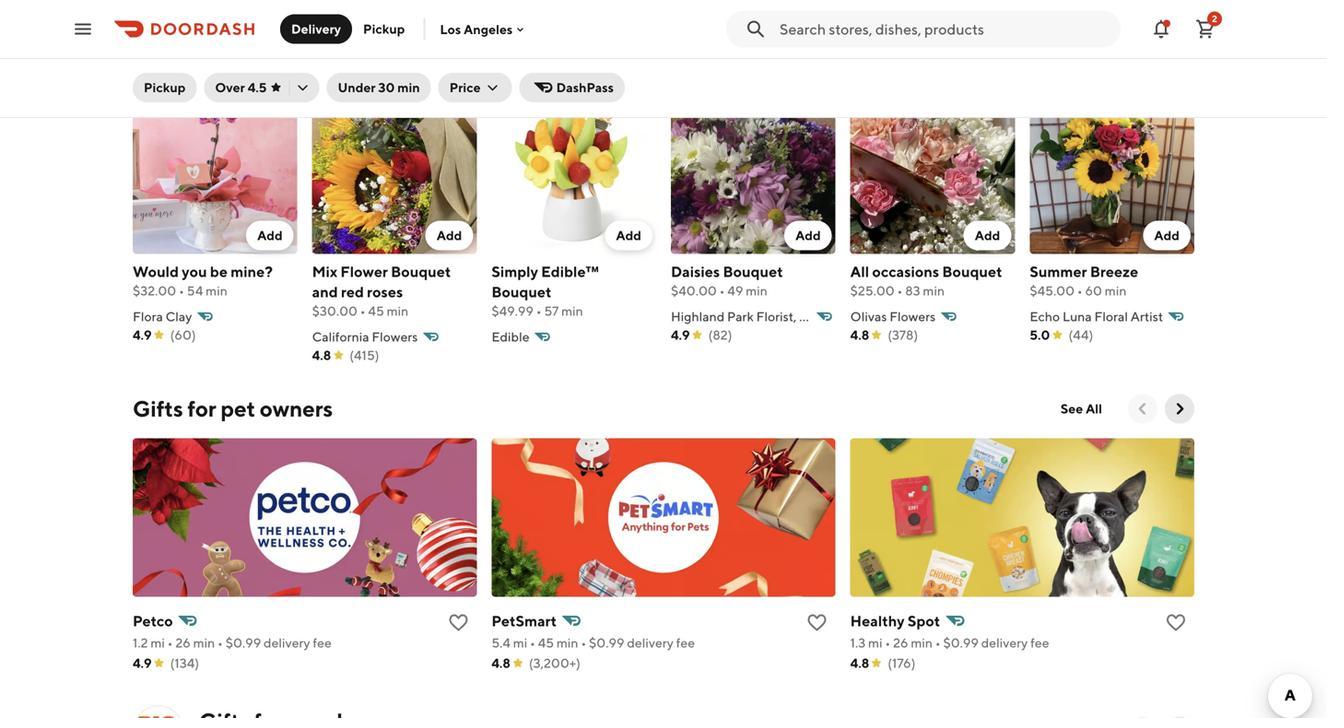 Task type: vqa. For each thing, say whether or not it's contained in the screenshot.
owners at bottom left
yes



Task type: locate. For each thing, give the bounding box(es) containing it.
2 button
[[1188, 11, 1224, 47]]

4.9 down flora
[[133, 327, 152, 343]]

$0.99 for healthy spot
[[944, 635, 979, 651]]

bouquet for all occasions bouquet
[[943, 263, 1003, 280]]

olivas
[[851, 309, 887, 324]]

0 horizontal spatial pickup
[[144, 80, 186, 95]]

inc.
[[800, 309, 821, 324]]

min up (134)
[[193, 635, 215, 651]]

2
[[1213, 13, 1218, 24]]

flowers for 83
[[890, 309, 936, 324]]

0 vertical spatial all
[[1086, 52, 1103, 67]]

• down petsmart
[[530, 635, 536, 651]]

1 vertical spatial flower
[[341, 263, 388, 280]]

bouquet inside simply edible™ bouquet $49.99 • 57 min
[[492, 283, 552, 301]]

would
[[133, 263, 179, 280]]

1 delivery from the left
[[264, 635, 310, 651]]

$30.00
[[312, 303, 358, 319]]

2 click to add this store to your saved list image from the left
[[806, 612, 829, 634]]

under
[[309, 47, 369, 73]]

delivery for petsmart
[[627, 635, 674, 651]]

add for summer
[[1155, 228, 1180, 243]]

price button
[[439, 73, 512, 102]]

see all link left previous button of carousel image
[[1050, 45, 1114, 75]]

delivery
[[291, 21, 341, 36]]

4.8
[[851, 327, 870, 343], [312, 348, 331, 363], [492, 656, 511, 671], [851, 656, 870, 671]]

bouquet up '$49.99'
[[492, 283, 552, 301]]

• left 57
[[536, 303, 542, 319]]

$40.00
[[671, 283, 717, 298]]

1 horizontal spatial click to add this store to your saved list image
[[806, 612, 829, 634]]

2 delivery from the left
[[627, 635, 674, 651]]

$50
[[374, 47, 416, 73]]

1 horizontal spatial 26
[[893, 635, 909, 651]]

• left '49'
[[720, 283, 725, 298]]

flower left the bouquets
[[133, 47, 203, 73]]

4.9
[[133, 327, 152, 343], [671, 327, 690, 343], [133, 656, 152, 671]]

flower up red
[[341, 263, 388, 280]]

4.8 down the olivas
[[851, 327, 870, 343]]

mi right 1.2
[[151, 635, 165, 651]]

see all
[[1061, 52, 1103, 67], [1061, 401, 1103, 416]]

0 vertical spatial see all link
[[1050, 45, 1114, 75]]

all up $25.00
[[851, 263, 870, 280]]

1 horizontal spatial mi
[[513, 635, 528, 651]]

flower bouquets under $50
[[133, 47, 416, 73]]

see all for flower bouquets under $50
[[1061, 52, 1103, 67]]

1 click to add this store to your saved list image from the left
[[447, 612, 470, 634]]

6 add from the left
[[1155, 228, 1180, 243]]

mi right 5.4
[[513, 635, 528, 651]]

click to add this store to your saved list image
[[447, 612, 470, 634], [806, 612, 829, 634], [1165, 612, 1188, 634]]

• inside daisies bouquet $40.00 • 49 min
[[720, 283, 725, 298]]

• up (134)
[[167, 635, 173, 651]]

see left previous button of carousel icon
[[1061, 401, 1084, 416]]

45 up (3,200+)
[[538, 635, 554, 651]]

• left 83
[[898, 283, 903, 298]]

5 add from the left
[[975, 228, 1001, 243]]

2 horizontal spatial delivery
[[982, 635, 1028, 651]]

next button of carousel image
[[1171, 400, 1189, 418]]

flower
[[133, 47, 203, 73], [341, 263, 388, 280]]

bouquet up '49'
[[723, 263, 783, 280]]

pickup up $50
[[363, 21, 405, 36]]

min right 30
[[398, 80, 420, 95]]

2 see from the top
[[1061, 401, 1084, 416]]

1 vertical spatial pickup button
[[133, 73, 197, 102]]

mi for healthy spot
[[869, 635, 883, 651]]

0 horizontal spatial mi
[[151, 635, 165, 651]]

0 horizontal spatial 26
[[175, 635, 191, 651]]

click to add this store to your saved list image for petsmart
[[806, 612, 829, 634]]

4.9 down 1.2
[[133, 656, 152, 671]]

3 $0.99 from the left
[[944, 635, 979, 651]]

pickup left the "over"
[[144, 80, 186, 95]]

min inside all occasions bouquet $25.00 • 83 min
[[923, 283, 945, 298]]

fee for petsmart
[[676, 635, 695, 651]]

fee for healthy spot
[[1031, 635, 1050, 651]]

mi right 1.3
[[869, 635, 883, 651]]

2 horizontal spatial $0.99
[[944, 635, 979, 651]]

highland
[[671, 309, 725, 324]]

1 horizontal spatial pickup button
[[352, 14, 416, 44]]

0 vertical spatial see
[[1061, 52, 1084, 67]]

pickup
[[363, 21, 405, 36], [144, 80, 186, 95]]

florist,
[[757, 309, 797, 324]]

1 $0.99 from the left
[[226, 635, 261, 651]]

bouquet inside mix flower bouquet and red roses $30.00 • 45 min
[[391, 263, 451, 280]]

• down red
[[360, 303, 366, 319]]

0 horizontal spatial flowers
[[372, 329, 418, 345]]

dashpass button
[[520, 73, 625, 102]]

all for $50
[[1086, 52, 1103, 67]]

3 add from the left
[[616, 228, 642, 243]]

all inside all occasions bouquet $25.00 • 83 min
[[851, 263, 870, 280]]

add button
[[246, 221, 294, 250], [246, 221, 294, 250], [426, 221, 473, 250], [605, 221, 653, 250], [785, 221, 832, 250], [964, 221, 1012, 250], [964, 221, 1012, 250], [1144, 221, 1191, 250]]

1 horizontal spatial flowers
[[890, 309, 936, 324]]

(82)
[[709, 327, 733, 343]]

all left previous button of carousel image
[[1086, 52, 1103, 67]]

petco
[[133, 612, 173, 630]]

2 vertical spatial all
[[1086, 401, 1103, 416]]

1 see all link from the top
[[1050, 45, 1114, 75]]

floral
[[1095, 309, 1129, 324]]

3 click to add this store to your saved list image from the left
[[1165, 612, 1188, 634]]

all
[[1086, 52, 1103, 67], [851, 263, 870, 280], [1086, 401, 1103, 416]]

26 up (176)
[[893, 635, 909, 651]]

delivery button
[[280, 14, 352, 44]]

bouquet right occasions
[[943, 263, 1003, 280]]

mix flower bouquet and red roses $30.00 • 45 min
[[312, 263, 451, 319]]

(60)
[[170, 327, 196, 343]]

26 up (134)
[[175, 635, 191, 651]]

4.9 for would you be mine?
[[133, 327, 152, 343]]

• right 5.4
[[581, 635, 587, 651]]

pickup button up $50
[[352, 14, 416, 44]]

2 horizontal spatial mi
[[869, 635, 883, 651]]

2 add from the left
[[437, 228, 462, 243]]

min right 57
[[562, 303, 583, 319]]

2 see all link from the top
[[1050, 394, 1114, 424]]

2 horizontal spatial fee
[[1031, 635, 1050, 651]]

4.5
[[248, 80, 267, 95]]

pet
[[221, 396, 255, 422]]

(3,200+)
[[529, 656, 581, 671]]

min up (3,200+)
[[557, 635, 579, 651]]

bouquet inside all occasions bouquet $25.00 • 83 min
[[943, 263, 1003, 280]]

3 mi from the left
[[869, 635, 883, 651]]

flowers for roses
[[372, 329, 418, 345]]

1 horizontal spatial fee
[[676, 635, 695, 651]]

• left '60'
[[1078, 283, 1083, 298]]

mi
[[151, 635, 165, 651], [513, 635, 528, 651], [869, 635, 883, 651]]

see left previous button of carousel image
[[1061, 52, 1084, 67]]

83
[[906, 283, 921, 298]]

1 vertical spatial see all
[[1061, 401, 1103, 416]]

1 vertical spatial flowers
[[372, 329, 418, 345]]

flowers up the (415)
[[372, 329, 418, 345]]

all left previous button of carousel icon
[[1086, 401, 1103, 416]]

previous button of carousel image
[[1134, 51, 1153, 69]]

1 horizontal spatial $0.99
[[589, 635, 625, 651]]

• inside would you be mine? $32.00 • 54 min
[[179, 283, 184, 298]]

1 fee from the left
[[313, 635, 332, 651]]

0 vertical spatial 45
[[368, 303, 384, 319]]

4.8 for (415)
[[312, 348, 331, 363]]

3 delivery from the left
[[982, 635, 1028, 651]]

olivas flowers
[[851, 309, 936, 324]]

0 horizontal spatial click to add this store to your saved list image
[[447, 612, 470, 634]]

0 horizontal spatial $0.99
[[226, 635, 261, 651]]

45 down 'roses'
[[368, 303, 384, 319]]

1 vertical spatial see all link
[[1050, 394, 1114, 424]]

1 horizontal spatial flower
[[341, 263, 388, 280]]

26 for petco
[[175, 635, 191, 651]]

0 vertical spatial pickup button
[[352, 14, 416, 44]]

4 add from the left
[[796, 228, 821, 243]]

0 vertical spatial flowers
[[890, 309, 936, 324]]

min right '49'
[[746, 283, 768, 298]]

1 vertical spatial all
[[851, 263, 870, 280]]

see for flower bouquets under $50
[[1061, 52, 1084, 67]]

delivery for petco
[[264, 635, 310, 651]]

(44)
[[1069, 327, 1094, 343]]

bouquet
[[391, 263, 451, 280], [723, 263, 783, 280], [943, 263, 1003, 280], [492, 283, 552, 301]]

pickup button left the "over"
[[133, 73, 197, 102]]

min inside daisies bouquet $40.00 • 49 min
[[746, 283, 768, 298]]

2 see all from the top
[[1061, 401, 1103, 416]]

min
[[398, 80, 420, 95], [206, 283, 228, 298], [746, 283, 768, 298], [923, 283, 945, 298], [1105, 283, 1127, 298], [387, 303, 409, 319], [562, 303, 583, 319], [193, 635, 215, 651], [557, 635, 579, 651], [911, 635, 933, 651]]

2 fee from the left
[[676, 635, 695, 651]]

1 horizontal spatial 45
[[538, 635, 554, 651]]

under 30 min button
[[327, 73, 431, 102]]

flowers
[[890, 309, 936, 324], [372, 329, 418, 345]]

0 horizontal spatial pickup button
[[133, 73, 197, 102]]

2 $0.99 from the left
[[589, 635, 625, 651]]

2 26 from the left
[[893, 635, 909, 651]]

0 vertical spatial see all
[[1061, 52, 1103, 67]]

1 26 from the left
[[175, 635, 191, 651]]

0 horizontal spatial flower
[[133, 47, 203, 73]]

see all left previous button of carousel icon
[[1061, 401, 1103, 416]]

roses
[[367, 283, 403, 301]]

flower inside mix flower bouquet and red roses $30.00 • 45 min
[[341, 263, 388, 280]]

flowers up (378)
[[890, 309, 936, 324]]

min down spot
[[911, 635, 933, 651]]

$0.99
[[226, 635, 261, 651], [589, 635, 625, 651], [944, 635, 979, 651]]

5.4
[[492, 635, 511, 651]]

see all link for owners
[[1050, 394, 1114, 424]]

3 fee from the left
[[1031, 635, 1050, 651]]

0 horizontal spatial delivery
[[264, 635, 310, 651]]

4.8 for (176)
[[851, 656, 870, 671]]

1 vertical spatial see
[[1061, 401, 1084, 416]]

see all link left previous button of carousel icon
[[1050, 394, 1114, 424]]

delivery for healthy spot
[[982, 635, 1028, 651]]

notification bell image
[[1151, 18, 1173, 40]]

summer
[[1030, 263, 1088, 280]]

1 mi from the left
[[151, 635, 165, 651]]

26
[[175, 635, 191, 651], [893, 635, 909, 651]]

bouquet for mix flower bouquet and red roses
[[391, 263, 451, 280]]

min down be
[[206, 283, 228, 298]]

min right 83
[[923, 283, 945, 298]]

see all for gifts for pet owners
[[1061, 401, 1103, 416]]

• left 54
[[179, 283, 184, 298]]

all for owners
[[1086, 401, 1103, 416]]

• inside mix flower bouquet and red roses $30.00 • 45 min
[[360, 303, 366, 319]]

0 horizontal spatial fee
[[313, 635, 332, 651]]

mix
[[312, 263, 338, 280]]

add
[[257, 228, 283, 243], [437, 228, 462, 243], [616, 228, 642, 243], [796, 228, 821, 243], [975, 228, 1001, 243], [1155, 228, 1180, 243]]

petsmart
[[492, 612, 557, 630]]

$0.99 for petsmart
[[589, 635, 625, 651]]

4.8 down the california at left
[[312, 348, 331, 363]]

0 horizontal spatial 45
[[368, 303, 384, 319]]

1 vertical spatial 45
[[538, 635, 554, 651]]

•
[[179, 283, 184, 298], [720, 283, 725, 298], [898, 283, 903, 298], [1078, 283, 1083, 298], [360, 303, 366, 319], [536, 303, 542, 319], [167, 635, 173, 651], [218, 635, 223, 651], [530, 635, 536, 651], [581, 635, 587, 651], [885, 635, 891, 651], [936, 635, 941, 651]]

bouquets
[[207, 47, 305, 73]]

4.8 down 5.4
[[492, 656, 511, 671]]

min down breeze
[[1105, 283, 1127, 298]]

1.3 mi • 26 min • $0.99 delivery fee
[[851, 635, 1050, 651]]

4.8 down 1.3
[[851, 656, 870, 671]]

4.8 for (378)
[[851, 327, 870, 343]]

1 horizontal spatial delivery
[[627, 635, 674, 651]]

4.9 down the highland
[[671, 327, 690, 343]]

2 horizontal spatial click to add this store to your saved list image
[[1165, 612, 1188, 634]]

bouquet up 'roses'
[[391, 263, 451, 280]]

under
[[338, 80, 376, 95]]

0 vertical spatial pickup
[[363, 21, 405, 36]]

1 see all from the top
[[1061, 52, 1103, 67]]

see all left previous button of carousel image
[[1061, 52, 1103, 67]]

45
[[368, 303, 384, 319], [538, 635, 554, 651]]

daisies
[[671, 263, 720, 280]]

54
[[187, 283, 203, 298]]

1 see from the top
[[1061, 52, 1084, 67]]

simply edible™ bouquet $49.99 • 57 min
[[492, 263, 599, 319]]

2 mi from the left
[[513, 635, 528, 651]]

mine?
[[231, 263, 273, 280]]

min down 'roses'
[[387, 303, 409, 319]]



Task type: describe. For each thing, give the bounding box(es) containing it.
simply
[[492, 263, 538, 280]]

(176)
[[888, 656, 916, 671]]

healthy spot
[[851, 612, 941, 630]]

4.9 for daisies bouquet
[[671, 327, 690, 343]]

flora clay
[[133, 309, 192, 324]]

click to add this store to your saved list image for petco
[[447, 612, 470, 634]]

previous button of carousel image
[[1134, 400, 1153, 418]]

angeles
[[464, 21, 513, 37]]

• inside all occasions bouquet $25.00 • 83 min
[[898, 283, 903, 298]]

echo luna floral artist
[[1030, 309, 1164, 324]]

49
[[728, 283, 744, 298]]

min inside simply edible™ bouquet $49.99 • 57 min
[[562, 303, 583, 319]]

$32.00
[[133, 283, 176, 298]]

occasions
[[873, 263, 940, 280]]

over 4.5 button
[[204, 73, 319, 102]]

for
[[187, 396, 216, 422]]

you
[[182, 263, 207, 280]]

1.3
[[851, 635, 866, 651]]

under 30 min
[[338, 80, 420, 95]]

spot
[[908, 612, 941, 630]]

60
[[1086, 283, 1103, 298]]

see all link for $50
[[1050, 45, 1114, 75]]

45 inside mix flower bouquet and red roses $30.00 • 45 min
[[368, 303, 384, 319]]

mi for petco
[[151, 635, 165, 651]]

be
[[210, 263, 228, 280]]

0 vertical spatial flower
[[133, 47, 203, 73]]

healthy
[[851, 612, 905, 630]]

4.8 for (3,200+)
[[492, 656, 511, 671]]

$49.99
[[492, 303, 534, 319]]

echo
[[1030, 309, 1060, 324]]

breeze
[[1091, 263, 1139, 280]]

bouquet for simply edible™ bouquet
[[492, 283, 552, 301]]

1 add from the left
[[257, 228, 283, 243]]

min inside summer breeze $45.00 • 60 min
[[1105, 283, 1127, 298]]

edible
[[492, 329, 530, 345]]

add for simply
[[616, 228, 642, 243]]

Store search: begin typing to search for stores available on DoorDash text field
[[780, 19, 1110, 39]]

open menu image
[[72, 18, 94, 40]]

5.4 mi • 45 min • $0.99 delivery fee
[[492, 635, 695, 651]]

min inside mix flower bouquet and red roses $30.00 • 45 min
[[387, 303, 409, 319]]

• down healthy spot in the bottom of the page
[[885, 635, 891, 651]]

1 items, open order cart image
[[1195, 18, 1217, 40]]

5.0
[[1030, 327, 1051, 343]]

fee for petco
[[313, 635, 332, 651]]

would you be mine? $32.00 • 54 min
[[133, 263, 273, 298]]

los
[[440, 21, 461, 37]]

highland park florist, inc.
[[671, 309, 821, 324]]

click to add this store to your saved list image for healthy spot
[[1165, 612, 1188, 634]]

mi for petsmart
[[513, 635, 528, 651]]

flora
[[133, 309, 163, 324]]

• down spot
[[936, 635, 941, 651]]

30
[[378, 80, 395, 95]]

los angeles
[[440, 21, 513, 37]]

summer breeze $45.00 • 60 min
[[1030, 263, 1139, 298]]

$25.00
[[851, 283, 895, 298]]

57
[[544, 303, 559, 319]]

$45.00
[[1030, 283, 1075, 298]]

min inside under 30 min "button"
[[398, 80, 420, 95]]

los angeles button
[[440, 21, 528, 37]]

and
[[312, 283, 338, 301]]

red
[[341, 283, 364, 301]]

(134)
[[170, 656, 199, 671]]

26 for healthy spot
[[893, 635, 909, 651]]

(415)
[[350, 348, 379, 363]]

dashpass
[[557, 80, 614, 95]]

1 horizontal spatial pickup
[[363, 21, 405, 36]]

see for gifts for pet owners
[[1061, 401, 1084, 416]]

1.2 mi • 26 min • $0.99 delivery fee
[[133, 635, 332, 651]]

add for daisies
[[796, 228, 821, 243]]

• right 1.2
[[218, 635, 223, 651]]

all occasions bouquet $25.00 • 83 min
[[851, 263, 1003, 298]]

flower bouquets under $50 link
[[133, 45, 416, 75]]

california flowers
[[312, 329, 418, 345]]

gifts
[[133, 396, 183, 422]]

next button of carousel image
[[1171, 51, 1189, 69]]

over
[[215, 80, 245, 95]]

1 vertical spatial pickup
[[144, 80, 186, 95]]

(378)
[[888, 327, 919, 343]]

• inside summer breeze $45.00 • 60 min
[[1078, 283, 1083, 298]]

luna
[[1063, 309, 1092, 324]]

add for mix
[[437, 228, 462, 243]]

california
[[312, 329, 369, 345]]

clay
[[166, 309, 192, 324]]

• inside simply edible™ bouquet $49.99 • 57 min
[[536, 303, 542, 319]]

owners
[[260, 396, 333, 422]]

park
[[728, 309, 754, 324]]

artist
[[1131, 309, 1164, 324]]

price
[[450, 80, 481, 95]]

over 4.5
[[215, 80, 267, 95]]

bouquet inside daisies bouquet $40.00 • 49 min
[[723, 263, 783, 280]]

1.2
[[133, 635, 148, 651]]

edible™
[[541, 263, 599, 280]]

min inside would you be mine? $32.00 • 54 min
[[206, 283, 228, 298]]

$0.99 for petco
[[226, 635, 261, 651]]

daisies bouquet $40.00 • 49 min
[[671, 263, 783, 298]]

gifts for pet owners
[[133, 396, 333, 422]]

gifts for pet owners link
[[133, 394, 333, 424]]



